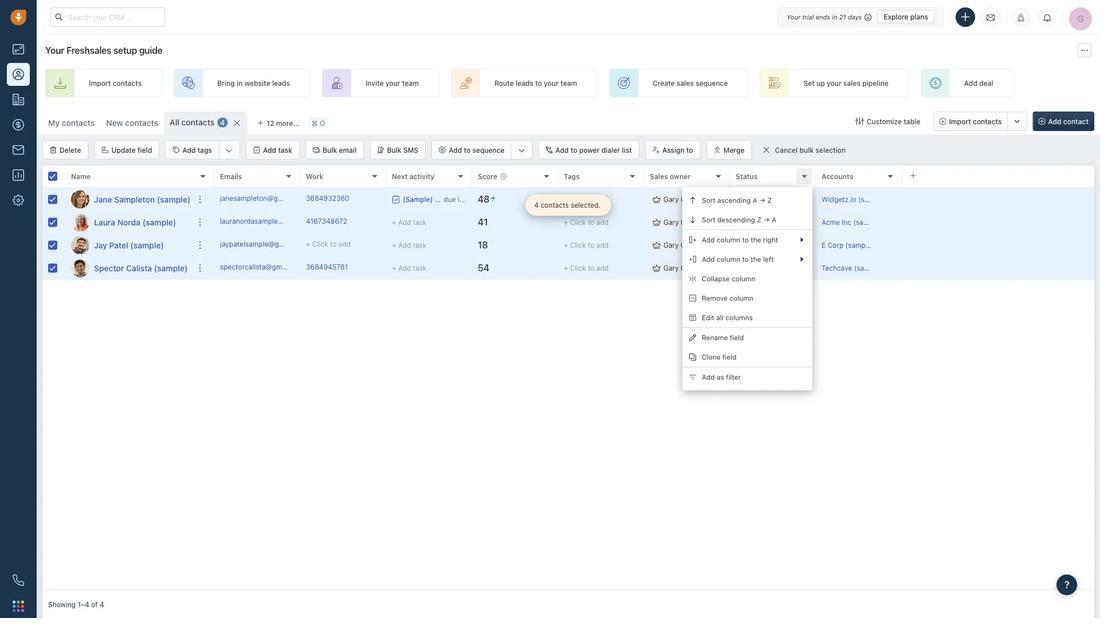 Task type: describe. For each thing, give the bounding box(es) containing it.
freshsales
[[66, 45, 111, 56]]

all
[[170, 118, 179, 127]]

contacts right my
[[62, 118, 95, 128]]

container_wx8msf4aqz5i3rn1 image for techcave
[[653, 264, 661, 272]]

acme
[[822, 219, 840, 227]]

collapse column menu item
[[682, 269, 813, 289]]

ends
[[816, 13, 830, 21]]

add for add contact
[[1048, 117, 1062, 125]]

column for add column to the left
[[717, 256, 740, 264]]

tags
[[198, 146, 212, 154]]

column for remove column
[[730, 294, 753, 303]]

press space to deselect this row. row containing 54
[[214, 257, 1094, 280]]

(sample) for spector calista (sample)
[[154, 264, 188, 273]]

remove
[[702, 294, 728, 303]]

route
[[494, 79, 514, 87]]

your for your trial ends in 21 days
[[787, 13, 801, 21]]

add column to the left
[[702, 256, 774, 264]]

add for add column to the left
[[702, 256, 715, 264]]

explore plans
[[884, 13, 928, 21]]

import contacts for import contacts link
[[89, 79, 142, 87]]

add for add tags
[[182, 146, 196, 154]]

12
[[267, 119, 274, 127]]

to inside group
[[464, 146, 471, 154]]

columns
[[726, 314, 753, 322]]

gary for 41
[[664, 219, 679, 227]]

grid containing 48
[[42, 164, 1094, 591]]

e corp (sample) link
[[822, 241, 874, 250]]

assign to
[[662, 146, 693, 154]]

acme inc (sample) link
[[822, 219, 882, 227]]

sales
[[650, 172, 668, 180]]

add as filter
[[702, 374, 741, 382]]

0 vertical spatial a
[[753, 197, 757, 205]]

as
[[717, 374, 724, 382]]

email
[[339, 146, 357, 154]]

press space to deselect this row. row containing laura norda (sample)
[[42, 211, 214, 234]]

bring in website leads link
[[174, 69, 311, 97]]

bulk
[[800, 146, 814, 154]]

+ click to add for 54
[[564, 264, 609, 272]]

field for rename field
[[730, 334, 744, 342]]

menu containing sort ascending a → z
[[682, 187, 813, 391]]

2 your from the left
[[544, 79, 559, 87]]

2 qualified from the top
[[748, 264, 777, 272]]

sort for sort ascending a → z
[[702, 197, 716, 205]]

remove column menu item
[[682, 289, 813, 308]]

your freshsales setup guide
[[45, 45, 162, 56]]

add for add to sequence
[[449, 146, 462, 154]]

angle down image for add tags
[[226, 145, 233, 156]]

merge button
[[706, 140, 752, 160]]

task for 18
[[413, 242, 427, 250]]

+ click to add for 18
[[564, 241, 609, 250]]

add deal
[[964, 79, 993, 87]]

explore
[[884, 13, 909, 21]]

bulk email
[[323, 146, 357, 154]]

jay
[[94, 241, 107, 250]]

3684945781 link
[[306, 262, 348, 275]]

new for new contacts
[[106, 118, 123, 128]]

sort ascending a → z
[[702, 197, 772, 205]]

days
[[848, 13, 862, 21]]

container_wx8msf4aqz5i3rn1 image for acme
[[653, 219, 661, 227]]

add tags group
[[165, 140, 240, 160]]

delete
[[60, 146, 81, 154]]

clone field
[[702, 354, 737, 362]]

the for right
[[751, 236, 761, 244]]

add for add as filter
[[702, 374, 715, 382]]

customize table button
[[848, 112, 928, 131]]

+ add task for 18
[[392, 242, 427, 250]]

import for import contacts link
[[89, 79, 111, 87]]

route leads to your team link
[[451, 69, 598, 97]]

clone field menu item
[[682, 348, 813, 367]]

add contact
[[1048, 117, 1089, 125]]

add as filter menu item
[[682, 368, 813, 387]]

add to power dialer list
[[556, 146, 632, 154]]

corp
[[828, 241, 844, 250]]

filter
[[726, 374, 741, 382]]

add for add column to the right
[[702, 236, 715, 244]]

21
[[839, 13, 846, 21]]

sequence for add to sequence
[[472, 146, 505, 154]]

import contacts link
[[45, 69, 162, 97]]

customize table
[[867, 117, 920, 125]]

left
[[763, 256, 774, 264]]

(sample) for jay patel (sample)
[[130, 241, 164, 250]]

deal
[[979, 79, 993, 87]]

add to sequence
[[449, 146, 505, 154]]

showing
[[48, 601, 76, 609]]

spector calista (sample)
[[94, 264, 188, 273]]

unqualified
[[748, 241, 785, 250]]

tags
[[564, 172, 580, 180]]

update
[[111, 146, 136, 154]]

right
[[763, 236, 778, 244]]

task inside button
[[278, 146, 292, 154]]

jaypatelsample@gmail.com
[[220, 240, 308, 248]]

1–4
[[78, 601, 89, 609]]

18
[[478, 240, 488, 251]]

field for clone field
[[723, 354, 737, 362]]

3684932360 link
[[306, 194, 349, 206]]

4167348672 link
[[306, 217, 347, 229]]

lauranordasample@gmail.com link
[[220, 217, 317, 229]]

create sales sequence
[[653, 79, 728, 87]]

→ for z
[[759, 197, 766, 205]]

+ add task for 54
[[392, 264, 427, 272]]

→ for a
[[764, 216, 770, 224]]

2 horizontal spatial 4
[[534, 201, 539, 209]]

selection
[[816, 146, 846, 154]]

add for add task
[[263, 146, 276, 154]]

janesampleton@gmail.com link
[[220, 194, 307, 206]]

3 your from the left
[[827, 79, 842, 87]]

descending
[[718, 216, 755, 224]]

cell for 54
[[902, 257, 1094, 280]]

assign
[[662, 146, 685, 154]]

of
[[91, 601, 98, 609]]

contacts down setup
[[113, 79, 142, 87]]

+ add task for 41
[[392, 219, 427, 227]]

1 team from the left
[[402, 79, 419, 87]]

3684932360
[[306, 194, 349, 202]]

sales owner
[[650, 172, 691, 180]]

12 more...
[[267, 119, 300, 127]]

all
[[716, 314, 724, 322]]

row group containing 48
[[214, 189, 1094, 280]]

j image
[[71, 191, 89, 209]]

contacts inside button
[[973, 117, 1002, 125]]

add to sequence group
[[432, 140, 533, 160]]

your trial ends in 21 days
[[787, 13, 862, 21]]

bring in website leads
[[217, 79, 290, 87]]

customize
[[867, 117, 902, 125]]

table
[[904, 117, 920, 125]]

merge
[[724, 146, 745, 154]]

import contacts button
[[934, 112, 1008, 131]]

pipeline
[[863, 79, 889, 87]]

laura
[[94, 218, 115, 227]]

rename field
[[702, 334, 744, 342]]

click for 54
[[570, 264, 586, 272]]

emails
[[220, 172, 242, 180]]

next
[[392, 172, 408, 180]]

invite
[[366, 79, 384, 87]]

explore plans link
[[877, 10, 935, 24]]

selected.
[[571, 201, 601, 209]]

add for 54
[[596, 264, 609, 272]]



Task type: vqa. For each thing, say whether or not it's contained in the screenshot.
Files
no



Task type: locate. For each thing, give the bounding box(es) containing it.
import for import contacts button
[[949, 117, 971, 125]]

2 orlando from the top
[[681, 219, 707, 227]]

orlando for 41
[[681, 219, 707, 227]]

column for collapse column
[[732, 275, 756, 283]]

0 vertical spatial import contacts
[[89, 79, 142, 87]]

task for 41
[[413, 219, 427, 227]]

contacts down deal
[[973, 117, 1002, 125]]

(sample) inside laura norda (sample) link
[[143, 218, 176, 227]]

angle down image right the tags
[[226, 145, 233, 156]]

1 + add task from the top
[[392, 219, 427, 227]]

new contacts
[[106, 118, 158, 128]]

in right bring
[[237, 79, 243, 87]]

(sample) right "corp"
[[846, 241, 874, 250]]

import contacts down add deal
[[949, 117, 1002, 125]]

→ inside sort descending z → a menu item
[[764, 216, 770, 224]]

0 vertical spatial sort
[[702, 197, 716, 205]]

jane
[[94, 195, 112, 204]]

calista
[[126, 264, 152, 273]]

bulk left email
[[323, 146, 337, 154]]

new up sort descending z → a menu item
[[748, 196, 763, 204]]

angle down image right add to sequence
[[518, 145, 525, 156]]

the for left
[[751, 256, 761, 264]]

0 horizontal spatial bulk
[[323, 146, 337, 154]]

0 vertical spatial sequence
[[696, 79, 728, 87]]

0 horizontal spatial in
[[237, 79, 243, 87]]

2 + add task from the top
[[392, 242, 427, 250]]

laura norda (sample)
[[94, 218, 176, 227]]

column
[[717, 236, 740, 244], [717, 256, 740, 264], [732, 275, 756, 283], [730, 294, 753, 303]]

click for 18
[[570, 241, 586, 250]]

4 cell from the top
[[902, 257, 1094, 280]]

0 horizontal spatial leads
[[272, 79, 290, 87]]

container_wx8msf4aqz5i3rn1 image
[[856, 117, 864, 125], [762, 146, 770, 154], [653, 196, 661, 204], [653, 219, 661, 227], [653, 242, 661, 250], [653, 264, 661, 272]]

1 vertical spatial in
[[237, 79, 243, 87]]

a up right
[[772, 216, 776, 224]]

your left trial
[[787, 13, 801, 21]]

4 right of
[[100, 601, 104, 609]]

e
[[822, 241, 826, 250]]

cell
[[902, 189, 1094, 211], [902, 211, 1094, 234], [902, 234, 1094, 257], [902, 257, 1094, 280]]

menu
[[682, 187, 813, 391]]

1 vertical spatial 4
[[534, 201, 539, 209]]

2 sales from the left
[[843, 79, 861, 87]]

3 + add task from the top
[[392, 264, 427, 272]]

add for add to power dialer list
[[556, 146, 569, 154]]

import contacts for import contacts button
[[949, 117, 1002, 125]]

email image
[[987, 12, 995, 22]]

in
[[832, 13, 838, 21], [237, 79, 243, 87]]

container_wx8msf4aqz5i3rn1 image
[[392, 196, 400, 204]]

1 + click to add from the top
[[564, 196, 609, 204]]

sequence inside 'link'
[[696, 79, 728, 87]]

cancel bulk selection
[[775, 146, 846, 154]]

column up collapse column
[[717, 256, 740, 264]]

container_wx8msf4aqz5i3rn1 image for e
[[653, 242, 661, 250]]

1 vertical spatial a
[[772, 216, 776, 224]]

1 your from the left
[[386, 79, 400, 87]]

0 vertical spatial field
[[138, 146, 152, 154]]

4 + click to add from the top
[[564, 264, 609, 272]]

click for 41
[[570, 219, 586, 227]]

sort inside sort ascending a → z menu item
[[702, 197, 716, 205]]

grid
[[42, 164, 1094, 591]]

1 vertical spatial field
[[730, 334, 744, 342]]

2 gary from the top
[[664, 219, 679, 227]]

next activity
[[392, 172, 434, 180]]

2 + click to add from the top
[[564, 219, 609, 227]]

1 vertical spatial qualified
[[748, 264, 777, 272]]

41
[[478, 217, 488, 228]]

3 + click to add from the top
[[564, 241, 609, 250]]

delete button
[[42, 140, 89, 160]]

1 vertical spatial import
[[949, 117, 971, 125]]

0 horizontal spatial 4
[[100, 601, 104, 609]]

2 vertical spatial 4
[[100, 601, 104, 609]]

add contact button
[[1033, 112, 1094, 131]]

import down add deal link
[[949, 117, 971, 125]]

qualified
[[748, 219, 777, 227], [748, 264, 777, 272]]

rename field menu item
[[682, 328, 813, 348]]

2 vertical spatial + add task
[[392, 264, 427, 272]]

3 gary from the top
[[664, 241, 679, 250]]

field
[[138, 146, 152, 154], [730, 334, 744, 342], [723, 354, 737, 362]]

sort left descending
[[702, 216, 716, 224]]

sales inside 'link'
[[677, 79, 694, 87]]

spectorcalista@gmail.com link
[[220, 262, 305, 275]]

sort descending z → a menu item
[[682, 210, 813, 230]]

gary orlando for 18
[[664, 241, 707, 250]]

column up columns on the right bottom of the page
[[730, 294, 753, 303]]

laura norda (sample) link
[[94, 217, 176, 228]]

contacts left selected.
[[541, 201, 569, 209]]

(sample) for laura norda (sample)
[[143, 218, 176, 227]]

freshworks switcher image
[[13, 601, 24, 613]]

press space to deselect this row. row
[[42, 189, 214, 211], [214, 189, 1094, 211], [42, 211, 214, 234], [214, 211, 1094, 234], [42, 234, 214, 257], [214, 234, 1094, 257], [42, 257, 214, 280], [214, 257, 1094, 280]]

techcave (sample) link
[[822, 264, 883, 272]]

row group
[[42, 189, 214, 280], [214, 189, 1094, 280]]

set up your sales pipeline link
[[760, 69, 909, 97]]

gary orlando for 41
[[664, 219, 707, 227]]

in left 21
[[832, 13, 838, 21]]

field inside menu item
[[730, 334, 744, 342]]

sort inside sort descending z → a menu item
[[702, 216, 716, 224]]

sort
[[702, 197, 716, 205], [702, 216, 716, 224]]

set up your sales pipeline
[[804, 79, 889, 87]]

phone element
[[7, 570, 30, 593]]

container_wx8msf4aqz5i3rn1 image for widgetz.io
[[653, 196, 661, 204]]

+
[[564, 196, 568, 204], [564, 219, 568, 227], [392, 219, 396, 227], [306, 240, 310, 248], [564, 241, 568, 250], [392, 242, 396, 250], [564, 264, 568, 272], [392, 264, 396, 272]]

3 orlando from the top
[[681, 241, 707, 250]]

z up sort descending z → a menu item
[[767, 197, 772, 205]]

(sample) for acme inc (sample)
[[853, 219, 882, 227]]

(sample) up acme inc (sample)
[[858, 196, 887, 204]]

press space to deselect this row. row containing 18
[[214, 234, 1094, 257]]

1 horizontal spatial in
[[832, 13, 838, 21]]

gary for 54
[[664, 264, 679, 272]]

name row
[[42, 166, 214, 189]]

container_wx8msf4aqz5i3rn1 image inside customize table button
[[856, 117, 864, 125]]

column down descending
[[717, 236, 740, 244]]

update field
[[111, 146, 152, 154]]

1 leads from the left
[[272, 79, 290, 87]]

+ add task
[[392, 219, 427, 227], [392, 242, 427, 250], [392, 264, 427, 272]]

norda
[[117, 218, 140, 227]]

1 horizontal spatial sequence
[[696, 79, 728, 87]]

1 horizontal spatial angle down image
[[518, 145, 525, 156]]

add for add deal
[[964, 79, 978, 87]]

s image
[[71, 259, 89, 278]]

name column header
[[65, 166, 214, 189]]

1 bulk from the left
[[323, 146, 337, 154]]

showing 1–4 of 4
[[48, 601, 104, 609]]

bulk inside button
[[323, 146, 337, 154]]

e corp (sample)
[[822, 241, 874, 250]]

0 vertical spatial 4
[[220, 119, 225, 127]]

(sample) down jane sampleton (sample) link
[[143, 218, 176, 227]]

your right up
[[827, 79, 842, 87]]

edit all columns menu item
[[682, 308, 813, 328]]

add for 41
[[596, 219, 609, 227]]

1 horizontal spatial bulk
[[387, 146, 401, 154]]

(sample) inside jay patel (sample) link
[[130, 241, 164, 250]]

1 the from the top
[[751, 236, 761, 244]]

Search your CRM... text field
[[50, 7, 165, 27]]

1 vertical spatial z
[[757, 216, 762, 224]]

sales right create
[[677, 79, 694, 87]]

add inside add contact button
[[1048, 117, 1062, 125]]

1 gary orlando from the top
[[664, 196, 707, 204]]

bulk for bulk sms
[[387, 146, 401, 154]]

1 horizontal spatial 4
[[220, 119, 225, 127]]

add inside add tags button
[[182, 146, 196, 154]]

0 horizontal spatial your
[[386, 79, 400, 87]]

l image
[[71, 213, 89, 232]]

contacts up update field
[[125, 118, 158, 128]]

4 orlando from the top
[[681, 264, 707, 272]]

set
[[804, 79, 815, 87]]

1 vertical spatial →
[[764, 216, 770, 224]]

2 the from the top
[[751, 256, 761, 264]]

→ inside sort ascending a → z menu item
[[759, 197, 766, 205]]

(sample) inside jane sampleton (sample) link
[[157, 195, 190, 204]]

leads right the route
[[516, 79, 533, 87]]

collapse column
[[702, 275, 756, 283]]

the
[[751, 236, 761, 244], [751, 256, 761, 264]]

1 angle down image from the left
[[226, 145, 233, 156]]

j image
[[71, 236, 89, 255]]

angle down image for add to sequence
[[518, 145, 525, 156]]

2 bulk from the left
[[387, 146, 401, 154]]

2 leads from the left
[[516, 79, 533, 87]]

(sample) inside spector calista (sample) link
[[154, 264, 188, 273]]

field inside menu item
[[723, 354, 737, 362]]

0 horizontal spatial import
[[89, 79, 111, 87]]

0 vertical spatial + add task
[[392, 219, 427, 227]]

your right the route
[[544, 79, 559, 87]]

3 cell from the top
[[902, 234, 1094, 257]]

new for new
[[748, 196, 763, 204]]

field down columns on the right bottom of the page
[[730, 334, 744, 342]]

field right update
[[138, 146, 152, 154]]

add for 18
[[596, 241, 609, 250]]

0 horizontal spatial sales
[[677, 79, 694, 87]]

rename
[[702, 334, 728, 342]]

my
[[48, 118, 60, 128]]

new up update
[[106, 118, 123, 128]]

0 vertical spatial qualified
[[748, 219, 777, 227]]

press space to deselect this row. row containing 48
[[214, 189, 1094, 211]]

import inside button
[[949, 117, 971, 125]]

2 horizontal spatial your
[[827, 79, 842, 87]]

cancel
[[775, 146, 798, 154]]

1 sort from the top
[[702, 197, 716, 205]]

(sample) up spector calista (sample)
[[130, 241, 164, 250]]

(sample) for jane sampleton (sample)
[[157, 195, 190, 204]]

add inside add deal link
[[964, 79, 978, 87]]

+ click to add for 41
[[564, 219, 609, 227]]

website
[[244, 79, 270, 87]]

(sample) right inc
[[853, 219, 882, 227]]

a
[[753, 197, 757, 205], [772, 216, 776, 224]]

clone
[[702, 354, 721, 362]]

angle down image inside add tags group
[[226, 145, 233, 156]]

0 horizontal spatial z
[[757, 216, 762, 224]]

0 vertical spatial z
[[767, 197, 772, 205]]

1 vertical spatial the
[[751, 256, 761, 264]]

0 horizontal spatial new
[[106, 118, 123, 128]]

widgetz.io
[[822, 196, 856, 204]]

0 horizontal spatial your
[[45, 45, 64, 56]]

angle down image
[[226, 145, 233, 156], [518, 145, 525, 156]]

sort for sort descending z → a
[[702, 216, 716, 224]]

gary for 18
[[664, 241, 679, 250]]

0 horizontal spatial angle down image
[[226, 145, 233, 156]]

0 vertical spatial in
[[832, 13, 838, 21]]

task for 54
[[413, 264, 427, 272]]

1 horizontal spatial import contacts
[[949, 117, 1002, 125]]

2 vertical spatial field
[[723, 354, 737, 362]]

contacts right all
[[181, 118, 214, 127]]

bulk inside 'button'
[[387, 146, 401, 154]]

4 left selected.
[[534, 201, 539, 209]]

2 gary orlando from the top
[[664, 219, 707, 227]]

4 right all contacts 'link'
[[220, 119, 225, 127]]

up
[[817, 79, 825, 87]]

column for add column to the right
[[717, 236, 740, 244]]

z down sort ascending a → z menu item
[[757, 216, 762, 224]]

1 vertical spatial sort
[[702, 216, 716, 224]]

(sample) right calista
[[154, 264, 188, 273]]

(sample)
[[157, 195, 190, 204], [858, 196, 887, 204], [143, 218, 176, 227], [853, 219, 882, 227], [130, 241, 164, 250], [846, 241, 874, 250], [154, 264, 188, 273], [854, 264, 883, 272]]

accounts
[[822, 172, 853, 180]]

1 vertical spatial your
[[45, 45, 64, 56]]

bulk left sms on the left of the page
[[387, 146, 401, 154]]

more...
[[276, 119, 300, 127]]

1 vertical spatial new
[[748, 196, 763, 204]]

⌘
[[312, 119, 318, 127]]

patel
[[109, 241, 128, 250]]

dialer
[[602, 146, 620, 154]]

import contacts group
[[934, 112, 1027, 131]]

1 horizontal spatial new
[[748, 196, 763, 204]]

angle down image inside 'add to sequence' group
[[518, 145, 525, 156]]

import down the your freshsales setup guide
[[89, 79, 111, 87]]

1 qualified from the top
[[748, 219, 777, 227]]

4167348672
[[306, 217, 347, 225]]

2 row group from the left
[[214, 189, 1094, 280]]

the left left
[[751, 256, 761, 264]]

spectorcalista@gmail.com 3684945781
[[220, 263, 348, 271]]

orlando for 18
[[681, 241, 707, 250]]

the left right
[[751, 236, 761, 244]]

sequence inside button
[[472, 146, 505, 154]]

power
[[579, 146, 600, 154]]

1 vertical spatial import contacts
[[949, 117, 1002, 125]]

4 inside all contacts 4
[[220, 119, 225, 127]]

sort descending z → a
[[702, 216, 776, 224]]

your for your freshsales setup guide
[[45, 45, 64, 56]]

import contacts inside button
[[949, 117, 1002, 125]]

bring
[[217, 79, 235, 87]]

to
[[535, 79, 542, 87], [464, 146, 471, 154], [571, 146, 577, 154], [686, 146, 693, 154], [588, 196, 595, 204], [588, 219, 595, 227], [742, 236, 749, 244], [330, 240, 337, 248], [588, 241, 595, 250], [742, 256, 749, 264], [588, 264, 595, 272]]

press space to deselect this row. row containing spector calista (sample)
[[42, 257, 214, 280]]

0 vertical spatial import
[[89, 79, 111, 87]]

import contacts
[[89, 79, 142, 87], [949, 117, 1002, 125]]

phone image
[[13, 575, 24, 587]]

2 sort from the top
[[702, 216, 716, 224]]

(sample) right sampleton
[[157, 195, 190, 204]]

1 vertical spatial sequence
[[472, 146, 505, 154]]

0 horizontal spatial import contacts
[[89, 79, 142, 87]]

orlando for 54
[[681, 264, 707, 272]]

gary orlando for 54
[[664, 264, 707, 272]]

field right clone
[[723, 354, 737, 362]]

sequence for create sales sequence
[[696, 79, 728, 87]]

1 vertical spatial + add task
[[392, 242, 427, 250]]

edit
[[702, 314, 714, 322]]

qualified up right
[[748, 219, 777, 227]]

your left freshsales
[[45, 45, 64, 56]]

qualified down left
[[748, 264, 777, 272]]

ascending
[[718, 197, 751, 205]]

1 horizontal spatial leads
[[516, 79, 533, 87]]

column up remove column menu item
[[732, 275, 756, 283]]

4 contacts selected.
[[534, 201, 601, 209]]

4 gary from the top
[[664, 264, 679, 272]]

add tags button
[[166, 141, 219, 159]]

0 vertical spatial your
[[787, 13, 801, 21]]

54
[[478, 263, 489, 274]]

add inside add to sequence button
[[449, 146, 462, 154]]

add inside add to power dialer list button
[[556, 146, 569, 154]]

field inside button
[[138, 146, 152, 154]]

your right invite
[[386, 79, 400, 87]]

1 horizontal spatial a
[[772, 216, 776, 224]]

4 gary orlando from the top
[[664, 264, 707, 272]]

spector calista (sample) link
[[94, 263, 188, 274]]

1 horizontal spatial import
[[949, 117, 971, 125]]

(sample) down e corp (sample)
[[854, 264, 883, 272]]

1 horizontal spatial z
[[767, 197, 772, 205]]

0 horizontal spatial sequence
[[472, 146, 505, 154]]

all contacts 4
[[170, 118, 225, 127]]

1 sales from the left
[[677, 79, 694, 87]]

remove column
[[702, 294, 753, 303]]

1 orlando from the top
[[681, 196, 707, 204]]

1 horizontal spatial sales
[[843, 79, 861, 87]]

add inside add task button
[[263, 146, 276, 154]]

sales left the pipeline
[[843, 79, 861, 87]]

2 team from the left
[[561, 79, 577, 87]]

1 gary from the top
[[664, 196, 679, 204]]

jaypatelsample@gmail.com link
[[220, 239, 308, 252]]

1 cell from the top
[[902, 189, 1094, 211]]

1 horizontal spatial your
[[787, 13, 801, 21]]

inc
[[842, 219, 852, 227]]

press space to deselect this row. row containing jane sampleton (sample)
[[42, 189, 214, 211]]

→ up right
[[764, 216, 770, 224]]

2 cell from the top
[[902, 211, 1094, 234]]

0 vertical spatial →
[[759, 197, 766, 205]]

activity
[[409, 172, 434, 180]]

a right ascending at the top of page
[[753, 197, 757, 205]]

1 horizontal spatial your
[[544, 79, 559, 87]]

janesampleton@gmail.com
[[220, 194, 307, 202]]

0 vertical spatial new
[[106, 118, 123, 128]]

1 row group from the left
[[42, 189, 214, 280]]

new inside press space to deselect this row. row
[[748, 196, 763, 204]]

row group containing jane sampleton (sample)
[[42, 189, 214, 280]]

12 more... button
[[251, 115, 306, 131]]

0 horizontal spatial a
[[753, 197, 757, 205]]

field for update field
[[138, 146, 152, 154]]

0 vertical spatial the
[[751, 236, 761, 244]]

bulk for bulk email
[[323, 146, 337, 154]]

sort ascending a → z menu item
[[682, 191, 813, 210]]

3684945781
[[306, 263, 348, 271]]

create sales sequence link
[[609, 69, 749, 97]]

task
[[278, 146, 292, 154], [413, 219, 427, 227], [413, 242, 427, 250], [413, 264, 427, 272]]

cell for 18
[[902, 234, 1094, 257]]

press space to deselect this row. row containing 41
[[214, 211, 1094, 234]]

sequence right create
[[696, 79, 728, 87]]

leads right the website
[[272, 79, 290, 87]]

spectorcalista@gmail.com
[[220, 263, 305, 271]]

0 horizontal spatial team
[[402, 79, 419, 87]]

spector
[[94, 264, 124, 273]]

→ up sort descending z → a menu item
[[759, 197, 766, 205]]

import contacts down setup
[[89, 79, 142, 87]]

sequence
[[696, 79, 728, 87], [472, 146, 505, 154]]

sequence up "score" on the top of the page
[[472, 146, 505, 154]]

lauranordasample@gmail.com
[[220, 217, 317, 225]]

(sample) for e corp (sample)
[[846, 241, 874, 250]]

3 gary orlando from the top
[[664, 241, 707, 250]]

press space to deselect this row. row containing jay patel (sample)
[[42, 234, 214, 257]]

1 horizontal spatial team
[[561, 79, 577, 87]]

sort left ascending at the top of page
[[702, 197, 716, 205]]

add task
[[263, 146, 292, 154]]

2 angle down image from the left
[[518, 145, 525, 156]]

techcave (sample)
[[822, 264, 883, 272]]

cell for 41
[[902, 211, 1094, 234]]

add inside add as filter menu item
[[702, 374, 715, 382]]



